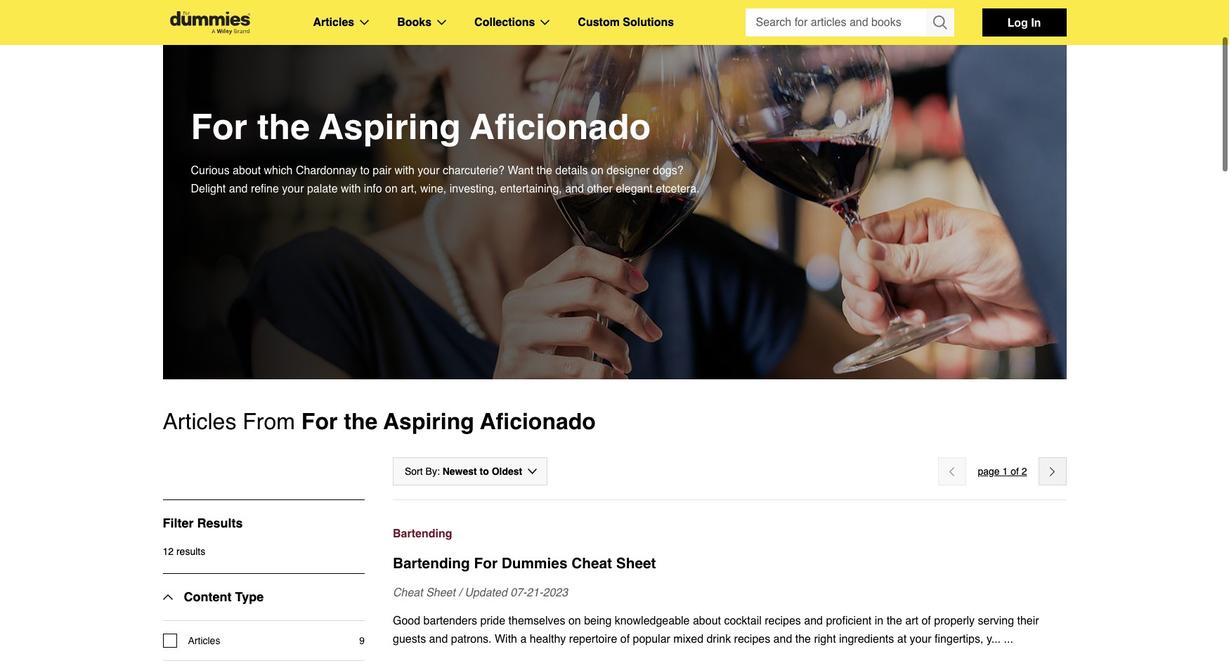 Task type: vqa. For each thing, say whether or not it's contained in the screenshot.
the Filter Results
yes



Task type: describe. For each thing, give the bounding box(es) containing it.
custom solutions
[[578, 16, 675, 29]]

to inside "curious about which chardonnay to pair with your charcuterie? want the details on designer dogs? delight and refine your palate with info on art, wine, investing, entertaining, and other elegant etcetera."
[[360, 165, 370, 177]]

right
[[815, 634, 837, 646]]

repertoire
[[570, 634, 618, 646]]

patrons.
[[451, 634, 492, 646]]

from
[[243, 409, 295, 435]]

wine,
[[420, 183, 447, 196]]

page
[[979, 466, 1000, 478]]

results
[[197, 516, 243, 531]]

1
[[1003, 466, 1009, 478]]

log in link
[[983, 8, 1067, 37]]

0 vertical spatial sheet
[[617, 556, 656, 572]]

/
[[459, 587, 462, 600]]

open article categories image
[[360, 20, 369, 25]]

healthy
[[530, 634, 566, 646]]

and down bartenders
[[429, 634, 448, 646]]

chardonnay
[[296, 165, 357, 177]]

and down the details
[[566, 183, 584, 196]]

1 vertical spatial on
[[385, 183, 398, 196]]

sort
[[405, 466, 423, 478]]

bartending link
[[393, 525, 1067, 544]]

1 vertical spatial sheet
[[426, 587, 456, 600]]

cookie consent banner dialog
[[0, 611, 1230, 662]]

1 vertical spatial for
[[302, 409, 338, 435]]

log
[[1008, 15, 1029, 29]]

07-
[[511, 587, 527, 600]]

charcuterie?
[[443, 165, 505, 177]]

designer
[[607, 165, 650, 177]]

12
[[163, 546, 174, 558]]

the inside "curious about which chardonnay to pair with your charcuterie? want the details on designer dogs? delight and refine your palate with info on art, wine, investing, entertaining, and other elegant etcetera."
[[537, 165, 553, 177]]

pride
[[481, 615, 506, 628]]

your inside good bartenders pride themselves on being knowledgeable about cocktail recipes and proficient in the art of properly serving their guests and patrons. with a healthy repertoire of popular mixed drink recipes and the right ingredients at your fingertips, y...
[[910, 634, 932, 646]]

log in
[[1008, 15, 1042, 29]]

custom
[[578, 16, 620, 29]]

pair
[[373, 165, 392, 177]]

for the aspiring aficionado
[[191, 106, 651, 147]]

details
[[556, 165, 588, 177]]

art
[[906, 615, 919, 628]]

drink
[[707, 634, 731, 646]]

newest
[[443, 466, 477, 478]]

properly
[[935, 615, 975, 628]]

articles from for the aspiring aficionado
[[163, 409, 596, 435]]

custom solutions link
[[578, 13, 675, 32]]

good
[[393, 615, 421, 628]]

1 vertical spatial cheat
[[393, 587, 423, 600]]

9
[[360, 636, 365, 647]]

0 horizontal spatial for
[[191, 106, 248, 147]]

entertaining,
[[501, 183, 562, 196]]

fingertips,
[[935, 634, 984, 646]]

bartending for bartending
[[393, 528, 453, 541]]

curious about which chardonnay to pair with your charcuterie? want the details on designer dogs? delight and refine your palate with info on art, wine, investing, entertaining, and other elegant etcetera.
[[191, 165, 700, 196]]

0 vertical spatial aficionado
[[470, 106, 651, 147]]

other
[[587, 183, 613, 196]]

filter
[[163, 516, 194, 531]]

articles for books
[[313, 16, 355, 29]]

2 horizontal spatial on
[[591, 165, 604, 177]]

and left right
[[774, 634, 793, 646]]

1 vertical spatial of
[[922, 615, 932, 628]]

being
[[585, 615, 612, 628]]

y...
[[987, 634, 1001, 646]]

21-
[[527, 587, 543, 600]]

art,
[[401, 183, 417, 196]]

1 vertical spatial to
[[480, 466, 489, 478]]

curious
[[191, 165, 230, 177]]

bartending for dummies cheat sheet link
[[393, 553, 1067, 575]]

a
[[521, 634, 527, 646]]

2 horizontal spatial for
[[474, 556, 498, 572]]

proficient
[[827, 615, 872, 628]]

bartending for bartending for dummies cheat sheet
[[393, 556, 470, 572]]

content type button
[[163, 575, 264, 621]]

1 vertical spatial aspiring
[[384, 409, 475, 435]]

their
[[1018, 615, 1040, 628]]

themselves
[[509, 615, 566, 628]]



Task type: locate. For each thing, give the bounding box(es) containing it.
bartenders
[[424, 615, 478, 628]]

about inside "curious about which chardonnay to pair with your charcuterie? want the details on designer dogs? delight and refine your palate with info on art, wine, investing, entertaining, and other elegant etcetera."
[[233, 165, 261, 177]]

bartending down sort
[[393, 528, 453, 541]]

0 vertical spatial your
[[418, 165, 440, 177]]

about
[[233, 165, 261, 177], [693, 615, 722, 628]]

Search for articles and books text field
[[746, 8, 928, 37]]

articles
[[313, 16, 355, 29], [163, 409, 237, 435], [188, 636, 220, 647]]

2 vertical spatial articles
[[188, 636, 220, 647]]

books
[[397, 16, 432, 29]]

0 vertical spatial of
[[1011, 466, 1020, 478]]

1 horizontal spatial to
[[480, 466, 489, 478]]

popular
[[633, 634, 671, 646]]

recipes right cocktail
[[765, 615, 802, 628]]

2 vertical spatial of
[[621, 634, 630, 646]]

content
[[184, 590, 232, 605]]

with
[[495, 634, 518, 646]]

1 vertical spatial recipes
[[735, 634, 771, 646]]

cheat up 'good'
[[393, 587, 423, 600]]

in
[[1032, 15, 1042, 29]]

of right art
[[922, 615, 932, 628]]

updated
[[465, 587, 508, 600]]

page 1 of 2 button
[[979, 463, 1028, 480]]

0 vertical spatial about
[[233, 165, 261, 177]]

1 horizontal spatial for
[[302, 409, 338, 435]]

1 horizontal spatial on
[[569, 615, 581, 628]]

0 horizontal spatial of
[[621, 634, 630, 646]]

1 vertical spatial your
[[282, 183, 304, 196]]

collections
[[475, 16, 535, 29]]

0 vertical spatial with
[[395, 165, 415, 177]]

2023
[[543, 587, 568, 600]]

about up 'drink'
[[693, 615, 722, 628]]

articles for 9
[[188, 636, 220, 647]]

and up right
[[805, 615, 823, 628]]

of inside button
[[1011, 466, 1020, 478]]

your
[[418, 165, 440, 177], [282, 183, 304, 196], [910, 634, 932, 646]]

want
[[508, 165, 534, 177]]

and left refine at left
[[229, 183, 248, 196]]

the
[[257, 106, 310, 147], [537, 165, 553, 177], [344, 409, 378, 435], [887, 615, 903, 628], [796, 634, 812, 646]]

on inside good bartenders pride themselves on being knowledgeable about cocktail recipes and proficient in the art of properly serving their guests and patrons. with a healthy repertoire of popular mixed drink recipes and the right ingredients at your fingertips, y...
[[569, 615, 581, 628]]

mixed
[[674, 634, 704, 646]]

to left oldest
[[480, 466, 489, 478]]

your right at
[[910, 634, 932, 646]]

about up refine at left
[[233, 165, 261, 177]]

open book categories image
[[437, 20, 447, 25]]

0 vertical spatial aspiring
[[319, 106, 461, 147]]

bartending for dummies cheat sheet
[[393, 556, 656, 572]]

0 horizontal spatial your
[[282, 183, 304, 196]]

0 horizontal spatial to
[[360, 165, 370, 177]]

sheet
[[617, 556, 656, 572], [426, 587, 456, 600]]

with left 'info'
[[341, 183, 361, 196]]

aficionado up the details
[[470, 106, 651, 147]]

elegant
[[616, 183, 653, 196]]

1 vertical spatial bartending
[[393, 556, 470, 572]]

articles down "content"
[[188, 636, 220, 647]]

sort by: newest to oldest
[[405, 466, 523, 478]]

cocktail
[[725, 615, 762, 628]]

in
[[875, 615, 884, 628]]

oldest
[[492, 466, 523, 478]]

guests
[[393, 634, 426, 646]]

0 vertical spatial cheat
[[572, 556, 613, 572]]

refine
[[251, 183, 279, 196]]

serving
[[979, 615, 1015, 628]]

page 1 of 2
[[979, 466, 1028, 478]]

1 horizontal spatial your
[[418, 165, 440, 177]]

of
[[1011, 466, 1020, 478], [922, 615, 932, 628], [621, 634, 630, 646]]

bartending
[[393, 528, 453, 541], [393, 556, 470, 572]]

on left being
[[569, 615, 581, 628]]

articles left open article categories icon
[[313, 16, 355, 29]]

12 results
[[163, 546, 205, 558]]

1 horizontal spatial cheat
[[572, 556, 613, 572]]

0 horizontal spatial with
[[341, 183, 361, 196]]

cheat
[[572, 556, 613, 572], [393, 587, 423, 600]]

logo image
[[163, 11, 257, 34]]

2 vertical spatial for
[[474, 556, 498, 572]]

aspiring up the pair
[[319, 106, 461, 147]]

to
[[360, 165, 370, 177], [480, 466, 489, 478]]

aficionado up oldest
[[480, 409, 596, 435]]

dummies
[[502, 556, 568, 572]]

recipes
[[765, 615, 802, 628], [735, 634, 771, 646]]

1 horizontal spatial about
[[693, 615, 722, 628]]

0 vertical spatial for
[[191, 106, 248, 147]]

for right from
[[302, 409, 338, 435]]

with
[[395, 165, 415, 177], [341, 183, 361, 196]]

0 vertical spatial on
[[591, 165, 604, 177]]

1 vertical spatial aficionado
[[480, 409, 596, 435]]

good bartenders pride themselves on being knowledgeable about cocktail recipes and proficient in the art of properly serving their guests and patrons. with a healthy repertoire of popular mixed drink recipes and the right ingredients at your fingertips, y...
[[393, 615, 1040, 646]]

about inside good bartenders pride themselves on being knowledgeable about cocktail recipes and proficient in the art of properly serving their guests and patrons. with a healthy repertoire of popular mixed drink recipes and the right ingredients at your fingertips, y...
[[693, 615, 722, 628]]

aficionado
[[470, 106, 651, 147], [480, 409, 596, 435]]

at
[[898, 634, 907, 646]]

2
[[1022, 466, 1028, 478]]

palate
[[307, 183, 338, 196]]

for up the curious at the left top
[[191, 106, 248, 147]]

of left 2
[[1011, 466, 1020, 478]]

1 vertical spatial with
[[341, 183, 361, 196]]

cheat sheet / updated 07-21-2023
[[393, 587, 568, 600]]

open collections list image
[[541, 20, 550, 25]]

with up art,
[[395, 165, 415, 177]]

for
[[191, 106, 248, 147], [302, 409, 338, 435], [474, 556, 498, 572]]

type
[[235, 590, 264, 605]]

content type
[[184, 590, 264, 605]]

aspiring
[[319, 106, 461, 147], [384, 409, 475, 435]]

on up other
[[591, 165, 604, 177]]

to left the pair
[[360, 165, 370, 177]]

dogs?
[[653, 165, 684, 177]]

1 horizontal spatial of
[[922, 615, 932, 628]]

info
[[364, 183, 382, 196]]

0 vertical spatial articles
[[313, 16, 355, 29]]

2 vertical spatial on
[[569, 615, 581, 628]]

aspiring up "by:"
[[384, 409, 475, 435]]

group
[[746, 8, 955, 37]]

filter results
[[163, 516, 243, 531]]

1 vertical spatial articles
[[163, 409, 237, 435]]

1 horizontal spatial with
[[395, 165, 415, 177]]

cheat right the 'dummies'
[[572, 556, 613, 572]]

etcetera.
[[656, 183, 700, 196]]

ingredients
[[840, 634, 895, 646]]

on left art,
[[385, 183, 398, 196]]

0 vertical spatial to
[[360, 165, 370, 177]]

2 horizontal spatial of
[[1011, 466, 1020, 478]]

of left popular
[[621, 634, 630, 646]]

sheet up knowledgeable
[[617, 556, 656, 572]]

results
[[176, 546, 205, 558]]

sheet left /
[[426, 587, 456, 600]]

articles left from
[[163, 409, 237, 435]]

on
[[591, 165, 604, 177], [385, 183, 398, 196], [569, 615, 581, 628]]

bartending up /
[[393, 556, 470, 572]]

recipes down cocktail
[[735, 634, 771, 646]]

and
[[229, 183, 248, 196], [566, 183, 584, 196], [805, 615, 823, 628], [429, 634, 448, 646], [774, 634, 793, 646]]

your down 'which'
[[282, 183, 304, 196]]

0 horizontal spatial on
[[385, 183, 398, 196]]

1 bartending from the top
[[393, 528, 453, 541]]

your up wine, on the top of page
[[418, 165, 440, 177]]

investing,
[[450, 183, 497, 196]]

0 vertical spatial bartending
[[393, 528, 453, 541]]

solutions
[[623, 16, 675, 29]]

0 horizontal spatial sheet
[[426, 587, 456, 600]]

for up updated
[[474, 556, 498, 572]]

delight
[[191, 183, 226, 196]]

0 vertical spatial recipes
[[765, 615, 802, 628]]

2 vertical spatial your
[[910, 634, 932, 646]]

0 horizontal spatial about
[[233, 165, 261, 177]]

1 vertical spatial about
[[693, 615, 722, 628]]

1 horizontal spatial sheet
[[617, 556, 656, 572]]

by:
[[426, 466, 440, 478]]

2 bartending from the top
[[393, 556, 470, 572]]

knowledgeable
[[615, 615, 690, 628]]

which
[[264, 165, 293, 177]]

0 horizontal spatial cheat
[[393, 587, 423, 600]]

2 horizontal spatial your
[[910, 634, 932, 646]]



